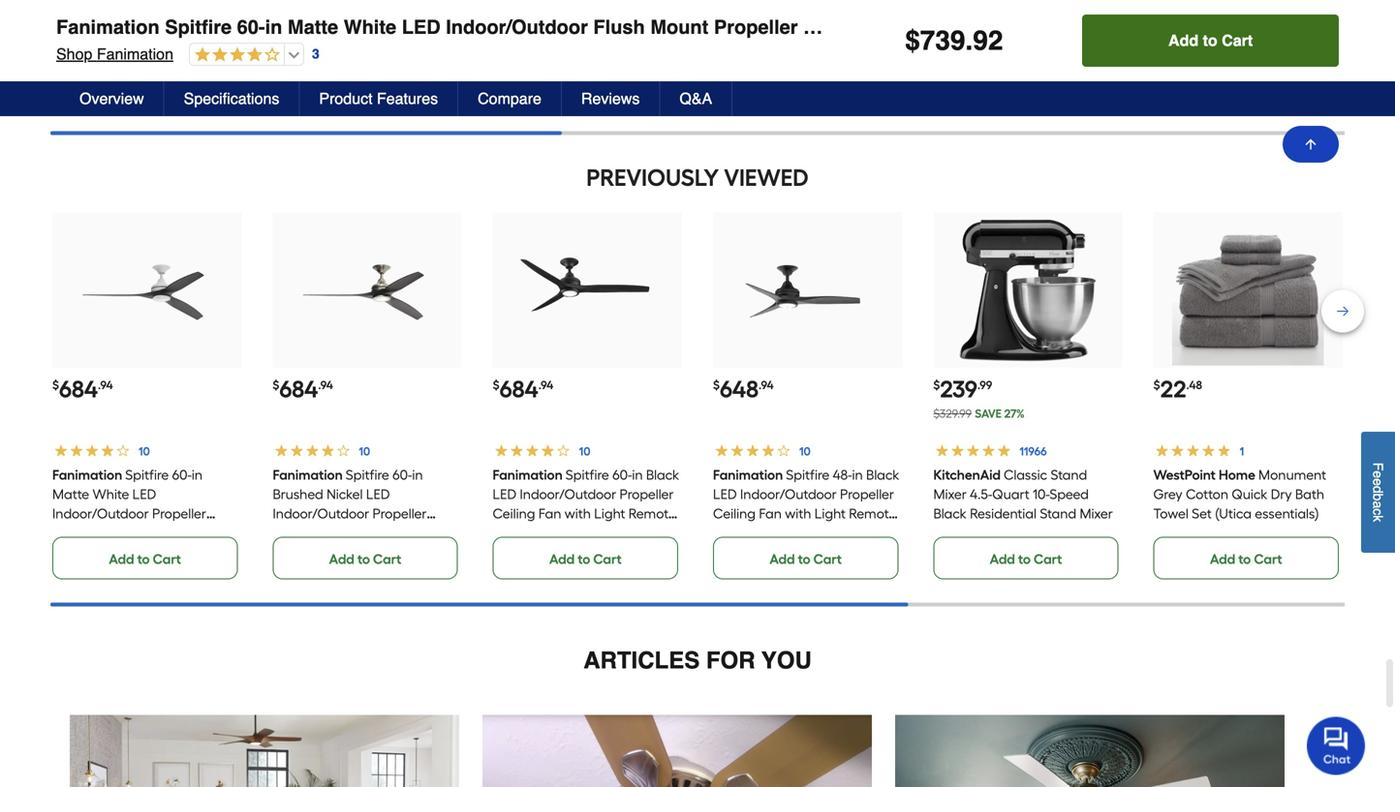 Task type: locate. For each thing, give the bounding box(es) containing it.
.94 for spitfire 48-in black led indoor/outdoor propeller ceiling fan with light remote (3-blade)
[[759, 378, 774, 392]]

fan
[[385, 14, 408, 31], [606, 14, 629, 31], [1046, 14, 1069, 31], [873, 16, 908, 38], [859, 34, 882, 50], [1154, 34, 1176, 50], [155, 53, 178, 70], [539, 506, 562, 522], [759, 506, 782, 522], [98, 525, 121, 542], [318, 525, 341, 542]]

pull
[[1180, 34, 1201, 50]]

add to cart link
[[52, 65, 238, 108], [273, 65, 458, 108], [493, 65, 678, 108], [713, 65, 898, 108], [933, 65, 1119, 108], [1154, 65, 1339, 108], [52, 537, 238, 580], [273, 537, 458, 580], [493, 537, 678, 580], [713, 537, 898, 580], [933, 537, 1119, 580], [1154, 537, 1339, 580]]

light inside "spitfire 48-in black led indoor/outdoor propeller ceiling fan with light remote (3-blade)"
[[815, 506, 846, 522]]

a
[[1371, 501, 1386, 509]]

12-
[[878, 0, 894, 12]]

add to cart link for 648 list item
[[713, 537, 898, 580]]

add to cart link for first 684 list item
[[52, 537, 238, 580]]

2 non- from the left
[[786, 0, 814, 12]]

steel inside non-threaded 12- in matte white stainless steel indoor/outdoor ceiling fan downrod add to cart
[[864, 14, 894, 31]]

2 $ 684 .94 from the left
[[273, 375, 333, 403]]

to for 3rd 684 list item
[[578, 551, 590, 568]]

1 horizontal spatial 684
[[279, 375, 318, 403]]

black inside "spitfire 48-in black led indoor/outdoor propeller ceiling fan with light remote (3-blade)"
[[866, 467, 899, 483]]

with
[[913, 16, 952, 38], [565, 506, 591, 522], [785, 506, 811, 522], [124, 525, 151, 542], [345, 525, 371, 542]]

arrow up image
[[1303, 137, 1319, 152]]

$ for monument grey cotton quick dry bath towel set (utica essentials)
[[1154, 378, 1160, 392]]

stand down speed
[[1040, 506, 1076, 522]]

$ for spitfire 60-in matte white led indoor/outdoor propeller ceiling fan with light remote (3-blade)
[[52, 378, 59, 392]]

0 horizontal spatial steel
[[160, 14, 189, 31]]

fanimation spitfire 60-in brushed nickel led indoor/outdoor propeller ceiling fan with light remote (3-blade) image
[[292, 214, 443, 366]]

fan inside 3.51-in 3-light white led ceiling fan light kit
[[606, 14, 629, 31]]

2 horizontal spatial 684
[[500, 375, 538, 403]]

add inside 22 list item
[[1210, 551, 1236, 568]]

kit for 8.31-in 4-light white led ceiling fan light kit
[[1107, 14, 1122, 31]]

led
[[312, 14, 336, 31], [533, 14, 557, 31], [973, 14, 997, 31], [402, 16, 441, 38], [132, 486, 156, 503], [366, 486, 390, 503], [493, 486, 517, 503], [713, 486, 737, 503]]

add for list item containing 5.14-in 1-light white led ceiling fan light kit
[[329, 79, 354, 96]]

threaded for steel
[[154, 0, 214, 12]]

1 684 from the left
[[59, 375, 98, 403]]

white for 5.14-in 1-light white led ceiling fan light kit
[[273, 14, 309, 31]]

1 non- from the left
[[125, 0, 154, 12]]

to inside non-threaded 12- in matte white stainless steel indoor/outdoor ceiling fan downrod add to cart
[[798, 79, 811, 96]]

1 vertical spatial stand
[[1040, 506, 1076, 522]]

you
[[762, 648, 812, 674]]

black
[[1286, 0, 1319, 12], [66, 14, 100, 31], [646, 467, 679, 483], [866, 467, 899, 483], [933, 506, 967, 522]]

add to cart link for list item containing 5.14-in 1-light white led ceiling fan light kit
[[273, 65, 458, 108]]

stand up speed
[[1051, 467, 1087, 483]]

non- left 12-
[[786, 0, 814, 12]]

2 stainless from the left
[[807, 14, 861, 31]]

propeller inside the spitfire 60-in black led indoor/outdoor propeller ceiling fan with light remote (3-blade)
[[620, 486, 674, 503]]

indoor/outdoor inside "spitfire 48-in black led indoor/outdoor propeller ceiling fan with light remote (3-blade)"
[[740, 486, 837, 503]]

reviews
[[581, 90, 640, 108]]

$ for spitfire 60-in black led indoor/outdoor propeller ceiling fan with light remote (3-blade)
[[493, 378, 500, 392]]

add to cart link inside 648 list item
[[713, 537, 898, 580]]

3.7 stars image
[[190, 47, 280, 64]]

matte inside spitfire 60-in matte white led indoor/outdoor propeller ceiling fan with light remote (3-blade)
[[52, 486, 89, 503]]

kit for 5.14-in 1-light white led ceiling fan light kit
[[446, 14, 462, 31]]

add to cart for 239 'list item'
[[990, 551, 1062, 568]]

downrod up specifications
[[181, 53, 237, 70]]

mixer down kitchenaid
[[933, 486, 967, 503]]

mount right the flush
[[650, 16, 709, 38]]

739
[[920, 25, 965, 56]]

60-
[[237, 16, 265, 38], [172, 467, 192, 483], [392, 467, 412, 483], [613, 467, 632, 483]]

spitfire for spitfire 48-in black led indoor/outdoor propeller ceiling fan with light remote (3-blade)
[[786, 467, 830, 483]]

propeller
[[714, 16, 798, 38], [620, 486, 674, 503], [840, 486, 894, 503], [152, 506, 206, 522], [372, 506, 427, 522]]

684 list item
[[52, 213, 242, 580], [273, 213, 462, 580], [493, 213, 682, 580]]

add to cart link for list item containing 3.51-in 3-light white led ceiling fan light kit
[[493, 65, 678, 108]]

non-threaded 12- in matte white stainless steel indoor/outdoor ceiling fan downrod add to cart
[[713, 0, 894, 96]]

stand
[[1051, 467, 1087, 483], [1040, 506, 1076, 522]]

add to cart for 22 list item
[[1210, 551, 1282, 568]]

0 vertical spatial stand
[[1051, 467, 1087, 483]]

non-
[[125, 0, 154, 12], [786, 0, 814, 12]]

list item containing non-threaded 12- in matte white stainless steel indoor/outdoor ceiling fan downrod
[[713, 0, 902, 108]]

non-threaded 48- in black stainless steel indoor/outdoor angle mount capable ceiling fan downrod link
[[52, 0, 242, 70], [52, 0, 240, 70]]

2 kit from the left
[[666, 14, 682, 31]]

add for list item containing 8.31-in 4-light white led ceiling fan light kit
[[990, 79, 1015, 96]]

steel up 'angle'
[[160, 14, 189, 31]]

to for second 684 list item
[[357, 551, 370, 568]]

cart for second 684 list item
[[373, 551, 401, 568]]

to inside 648 list item
[[798, 551, 811, 568]]

add to cart link inside 22 list item
[[1154, 537, 1339, 580]]

remote
[[1010, 16, 1081, 38], [629, 506, 676, 522], [849, 506, 896, 522], [188, 525, 236, 542], [408, 525, 456, 542]]

mount inside non-threaded 48- in black stainless steel indoor/outdoor angle mount capable ceiling fan downrod add to cart
[[191, 34, 231, 50]]

black inside classic stand mixer 4.5-quart 10-speed black residential stand mixer
[[933, 506, 967, 522]]

684 for spitfire 60-in black led indoor/outdoor propeller ceiling fan with light remote (3-blade)
[[500, 375, 538, 403]]

steel inside non-threaded 48- in black stainless steel indoor/outdoor angle mount capable ceiling fan downrod add to cart
[[160, 14, 189, 31]]

0 horizontal spatial $ 684 .94
[[52, 375, 113, 403]]

1 list item from the left
[[52, 0, 242, 108]]

product features button
[[300, 81, 458, 116]]

add to cart
[[1169, 31, 1253, 49], [329, 79, 401, 96], [549, 79, 622, 96], [990, 79, 1062, 96], [1210, 79, 1282, 96], [109, 551, 181, 568], [329, 551, 401, 568], [549, 551, 622, 568], [770, 551, 842, 568], [990, 551, 1062, 568], [1210, 551, 1282, 568]]

matte for spitfire
[[288, 16, 338, 38]]

.94 inside $ 648 .94
[[759, 378, 774, 392]]

1 vertical spatial mixer
[[1080, 506, 1113, 522]]

e up b
[[1371, 479, 1386, 486]]

compare button
[[458, 81, 562, 116]]

.94
[[98, 378, 113, 392], [318, 378, 333, 392], [538, 378, 553, 392], [759, 378, 774, 392]]

5.14-in 1-light white led ceiling fan light kit
[[273, 0, 462, 31]]

led inside spitfire 60-in brushed nickel led indoor/outdoor propeller ceiling fan with light remote (3-blade)
[[366, 486, 390, 503]]

.94 for spitfire 60-in matte white led indoor/outdoor propeller ceiling fan with light remote (3-blade)
[[98, 378, 113, 392]]

3 list item from the left
[[493, 0, 682, 108]]

(3- inside "spitfire 48-in black led indoor/outdoor propeller ceiling fan with light remote (3-blade)"
[[713, 525, 729, 542]]

spitfire inside the spitfire 60-in black led indoor/outdoor propeller ceiling fan with light remote (3-blade)
[[566, 467, 609, 483]]

2 list item from the left
[[273, 0, 462, 108]]

cart inside 648 list item
[[814, 551, 842, 568]]

nickel
[[326, 486, 363, 503]]

0 horizontal spatial downrod
[[181, 53, 237, 70]]

0 vertical spatial mixer
[[933, 486, 967, 503]]

1 horizontal spatial steel
[[864, 14, 894, 31]]

add to cart for first 684 list item
[[109, 551, 181, 568]]

60- for spitfire 60-in brushed nickel led indoor/outdoor propeller ceiling fan with light remote (3-blade)
[[392, 467, 412, 483]]

$ 684 .94 for spitfire 60-in black led indoor/outdoor propeller ceiling fan with light remote (3-blade)
[[493, 375, 553, 403]]

black inside the spitfire 60-in black led indoor/outdoor propeller ceiling fan with light remote (3-blade)
[[646, 467, 679, 483]]

$ inside $ 239 .99
[[933, 378, 940, 392]]

add for 648 list item
[[770, 551, 795, 568]]

shop
[[56, 45, 92, 63]]

2 684 from the left
[[279, 375, 318, 403]]

kit inside 3.51-in 3-light white led ceiling fan light kit
[[666, 14, 682, 31]]

add to cart for list item containing 3.51-in 3-light white led ceiling fan light kit
[[549, 79, 622, 96]]

add to cart inside 648 list item
[[770, 551, 842, 568]]

1 $ 684 .94 from the left
[[52, 375, 113, 403]]

to inside 22 list item
[[1238, 551, 1251, 568]]

kit left plastic
[[1107, 14, 1122, 31]]

0 horizontal spatial kit
[[446, 14, 462, 31]]

1 vertical spatial 48-
[[833, 467, 852, 483]]

0 horizontal spatial 684
[[59, 375, 98, 403]]

in inside 1.85-in black plastic indoor universal ceiling fan pull chain
[[1272, 0, 1283, 12]]

spitfire for spitfire 60-in black led indoor/outdoor propeller ceiling fan with light remote (3-blade)
[[566, 467, 609, 483]]

list item
[[52, 0, 242, 108], [273, 0, 462, 108], [493, 0, 682, 108], [713, 0, 902, 108], [933, 0, 1123, 108], [1154, 0, 1343, 108]]

downrod
[[181, 53, 237, 70], [713, 53, 769, 70]]

1 stainless from the left
[[103, 14, 156, 31]]

a white ceiling fan with a lamp in a room with teal walls. image
[[895, 715, 1285, 788]]

to inside button
[[1203, 31, 1218, 49]]

60- inside spitfire 60-in matte white led indoor/outdoor propeller ceiling fan with light remote (3-blade)
[[172, 467, 192, 483]]

0 horizontal spatial 48-
[[217, 0, 236, 12]]

spitfire for spitfire 60-in matte white led indoor/outdoor propeller ceiling fan with light remote (3-blade)
[[125, 467, 169, 483]]

f e e d b a c k button
[[1361, 432, 1395, 553]]

mixer down speed
[[1080, 506, 1113, 522]]

add to cart link for list item containing non-threaded 12- in matte white stainless steel indoor/outdoor ceiling fan downrod
[[713, 65, 898, 108]]

4 list item from the left
[[713, 0, 902, 108]]

add to cart for second 684 list item
[[329, 551, 401, 568]]

propeller inside spitfire 60-in matte white led indoor/outdoor propeller ceiling fan with light remote (3-blade)
[[152, 506, 206, 522]]

white inside non-threaded 12- in matte white stainless steel indoor/outdoor ceiling fan downrod add to cart
[[767, 14, 804, 31]]

non- up 'angle'
[[125, 0, 154, 12]]

0 horizontal spatial matte
[[52, 486, 89, 503]]

3
[[312, 46, 319, 62]]

mount right 'angle'
[[191, 34, 231, 50]]

684 for spitfire 60-in brushed nickel led indoor/outdoor propeller ceiling fan with light remote (3-blade)
[[279, 375, 318, 403]]

e up d
[[1371, 471, 1386, 479]]

2 downrod from the left
[[713, 53, 769, 70]]

6 list item from the left
[[1154, 0, 1343, 108]]

add to cart button
[[1082, 15, 1339, 67]]

60- inside the spitfire 60-in black led indoor/outdoor propeller ceiling fan with light remote (3-blade)
[[613, 467, 632, 483]]

$ 684 .94
[[52, 375, 113, 403], [273, 375, 333, 403], [493, 375, 553, 403]]

in inside non-threaded 48- in black stainless steel indoor/outdoor angle mount capable ceiling fan downrod add to cart
[[52, 14, 63, 31]]

$ 739 . 92
[[905, 25, 1003, 56]]

1 horizontal spatial threaded
[[814, 0, 875, 12]]

cart for list item containing 3.51-in 3-light white led ceiling fan light kit
[[593, 79, 622, 96]]

fan inside the spitfire 60-in black led indoor/outdoor propeller ceiling fan with light remote (3-blade)
[[539, 506, 562, 522]]

fanimation inside 648 list item
[[713, 467, 783, 483]]

for
[[706, 648, 755, 674]]

indoor/outdoor inside the spitfire 60-in black led indoor/outdoor propeller ceiling fan with light remote (3-blade)
[[520, 486, 617, 503]]

add for second 684 list item
[[329, 551, 354, 568]]

5.14-in 1-light white led ceiling fan light kit link
[[273, 0, 462, 52], [273, 0, 462, 31]]

1 e from the top
[[1371, 471, 1386, 479]]

add to cart for 3rd 684 list item
[[549, 551, 622, 568]]

add
[[1169, 31, 1199, 49], [109, 79, 134, 96], [329, 79, 354, 96], [549, 79, 575, 96], [770, 79, 795, 96], [990, 79, 1015, 96], [1210, 79, 1236, 96], [109, 551, 134, 568], [329, 551, 354, 568], [549, 551, 575, 568], [770, 551, 795, 568], [990, 551, 1015, 568], [1210, 551, 1236, 568]]

add for 239 'list item'
[[990, 551, 1015, 568]]

white inside 5.14-in 1-light white led ceiling fan light kit
[[273, 14, 309, 31]]

kit for 3.51-in 3-light white led ceiling fan light kit
[[666, 14, 682, 31]]

1 horizontal spatial $ 684 .94
[[273, 375, 333, 403]]

1 horizontal spatial matte
[[288, 16, 338, 38]]

kit
[[446, 14, 462, 31], [666, 14, 682, 31], [1107, 14, 1122, 31]]

1 horizontal spatial downrod
[[713, 53, 769, 70]]

fan inside spitfire 60-in matte white led indoor/outdoor propeller ceiling fan with light remote (3-blade)
[[98, 525, 121, 542]]

1 horizontal spatial stainless
[[807, 14, 861, 31]]

threaded inside non-threaded 12- in matte white stainless steel indoor/outdoor ceiling fan downrod add to cart
[[814, 0, 875, 12]]

239 list item
[[933, 213, 1123, 580]]

2 horizontal spatial kit
[[1107, 14, 1122, 31]]

48-
[[217, 0, 236, 12], [833, 467, 852, 483]]

60- for spitfire 60-in black led indoor/outdoor propeller ceiling fan with light remote (3-blade)
[[613, 467, 632, 483]]

stainless inside non-threaded 12- in matte white stainless steel indoor/outdoor ceiling fan downrod add to cart
[[807, 14, 861, 31]]

indoor/outdoor inside non-threaded 12- in matte white stainless steel indoor/outdoor ceiling fan downrod add to cart
[[713, 34, 810, 50]]

1 horizontal spatial 684 list item
[[273, 213, 462, 580]]

in inside spitfire 60-in matte white led indoor/outdoor propeller ceiling fan with light remote (3-blade)
[[192, 467, 203, 483]]

2 horizontal spatial 684 list item
[[493, 213, 682, 580]]

1 horizontal spatial 48-
[[833, 467, 852, 483]]

white for 8.31-in 4-light white led ceiling fan light kit
[[933, 14, 970, 31]]

3 .94 from the left
[[538, 378, 553, 392]]

3 $ 684 .94 from the left
[[493, 375, 553, 403]]

8.31-in 4-light white led ceiling fan light kit link
[[933, 0, 1123, 52], [933, 0, 1122, 31]]

d
[[1371, 486, 1386, 494]]

propeller inside "spitfire 48-in black led indoor/outdoor propeller ceiling fan with light remote (3-blade)"
[[840, 486, 894, 503]]

home
[[1219, 467, 1256, 483]]

add to cart link for 239 'list item'
[[933, 537, 1119, 580]]

threaded inside non-threaded 48- in black stainless steel indoor/outdoor angle mount capable ceiling fan downrod add to cart
[[154, 0, 214, 12]]

light inside spitfire 60-in matte white led indoor/outdoor propeller ceiling fan with light remote (3-blade)
[[154, 525, 185, 542]]

kit up the compare 'button'
[[446, 14, 462, 31]]

indoor/outdoor
[[446, 16, 588, 38], [52, 34, 149, 50], [713, 34, 810, 50], [520, 486, 617, 503], [740, 486, 837, 503], [52, 506, 149, 522], [273, 506, 369, 522]]

$ 684 .94 for spitfire 60-in matte white led indoor/outdoor propeller ceiling fan with light remote (3-blade)
[[52, 375, 113, 403]]

propeller inside spitfire 60-in brushed nickel led indoor/outdoor propeller ceiling fan with light remote (3-blade)
[[372, 506, 427, 522]]

2 threaded from the left
[[814, 0, 875, 12]]

3.51-in 3-light white led ceiling fan light kit link
[[493, 0, 682, 52], [493, 0, 682, 31]]

list item containing 1.85-in black plastic indoor universal ceiling fan pull chain
[[1154, 0, 1343, 108]]

specifications
[[184, 90, 279, 108]]

add to cart link for 3rd 684 list item
[[493, 537, 678, 580]]

60- inside spitfire 60-in brushed nickel led indoor/outdoor propeller ceiling fan with light remote (3-blade)
[[392, 467, 412, 483]]

threaded left 12-
[[814, 0, 875, 12]]

list item containing non-threaded 48- in black stainless steel indoor/outdoor angle mount capable ceiling fan downrod
[[52, 0, 242, 108]]

black inside 1.85-in black plastic indoor universal ceiling fan pull chain
[[1286, 0, 1319, 12]]

2 .94 from the left
[[318, 378, 333, 392]]

684
[[59, 375, 98, 403], [279, 375, 318, 403], [500, 375, 538, 403]]

spitfire 48-in black led indoor/outdoor propeller ceiling fan with light remote (3-blade)
[[713, 467, 899, 542]]

ceiling inside 5.14-in 1-light white led ceiling fan light kit
[[340, 14, 382, 31]]

1 downrod from the left
[[181, 53, 237, 70]]

2 horizontal spatial matte
[[727, 14, 764, 31]]

non- inside non-threaded 48- in black stainless steel indoor/outdoor angle mount capable ceiling fan downrod add to cart
[[125, 0, 154, 12]]

e
[[1371, 471, 1386, 479], [1371, 479, 1386, 486]]

mixer
[[933, 486, 967, 503], [1080, 506, 1113, 522]]

flush
[[593, 16, 645, 38]]

spitfire 60-in matte white led indoor/outdoor propeller ceiling fan with light remote (3-blade)
[[52, 467, 236, 561]]

1.85-in black plastic indoor universal ceiling fan pull chain
[[1154, 0, 1343, 50]]

mount
[[650, 16, 709, 38], [191, 34, 231, 50]]

fanimation spitfire 60-in matte white led indoor/outdoor propeller ceiling fan with light remote (3-blade) image
[[71, 214, 223, 366]]

fanimation for spitfire 60-in matte white led indoor/outdoor propeller ceiling fan with light remote (3-blade)
[[52, 467, 122, 483]]

fanimation for spitfire 48-in black led indoor/outdoor propeller ceiling fan with light remote (3-blade)
[[713, 467, 783, 483]]

mount for flush
[[650, 16, 709, 38]]

led inside 8.31-in 4-light white led ceiling fan light kit
[[973, 14, 997, 31]]

blade) inside spitfire 60-in brushed nickel led indoor/outdoor propeller ceiling fan with light remote (3-blade)
[[288, 544, 327, 561]]

0 horizontal spatial 684 list item
[[52, 213, 242, 580]]

fanimation
[[56, 16, 160, 38], [97, 45, 173, 63], [52, 467, 122, 483], [273, 467, 343, 483], [493, 467, 563, 483], [713, 467, 783, 483]]

0 horizontal spatial mount
[[191, 34, 231, 50]]

indoor/outdoor inside spitfire 60-in matte white led indoor/outdoor propeller ceiling fan with light remote (3-blade)
[[52, 506, 149, 522]]

3 kit from the left
[[1107, 14, 1122, 31]]

2 horizontal spatial $ 684 .94
[[493, 375, 553, 403]]

add to cart link for list item containing 8.31-in 4-light white led ceiling fan light kit
[[933, 65, 1119, 108]]

1 kit from the left
[[446, 14, 462, 31]]

classic
[[1004, 467, 1047, 483]]

product
[[319, 90, 373, 108]]

white inside 8.31-in 4-light white led ceiling fan light kit
[[933, 14, 970, 31]]

kit right the flush
[[666, 14, 682, 31]]

60- for spitfire 60-in matte white led indoor/outdoor propeller ceiling fan with light remote (3-blade)
[[172, 467, 192, 483]]

1 threaded from the left
[[154, 0, 214, 12]]

.
[[965, 25, 973, 56]]

threaded
[[154, 0, 214, 12], [814, 0, 875, 12]]

to inside 239 'list item'
[[1018, 551, 1031, 568]]

spitfire inside spitfire 60-in matte white led indoor/outdoor propeller ceiling fan with light remote (3-blade)
[[125, 467, 169, 483]]

1 horizontal spatial mount
[[650, 16, 709, 38]]

plastic
[[1154, 14, 1194, 31]]

black inside non-threaded 48- in black stainless steel indoor/outdoor angle mount capable ceiling fan downrod add to cart
[[66, 14, 100, 31]]

list item containing 3.51-in 3-light white led ceiling fan light kit
[[493, 0, 682, 108]]

features
[[377, 90, 438, 108]]

2 steel from the left
[[864, 14, 894, 31]]

1 horizontal spatial non-
[[786, 0, 814, 12]]

add to cart link inside 239 'list item'
[[933, 537, 1119, 580]]

non- inside non-threaded 12- in matte white stainless steel indoor/outdoor ceiling fan downrod add to cart
[[786, 0, 814, 12]]

add inside 239 'list item'
[[990, 551, 1015, 568]]

to for 22 list item
[[1238, 551, 1251, 568]]

1 steel from the left
[[160, 14, 189, 31]]

ceiling inside non-threaded 12- in matte white stainless steel indoor/outdoor ceiling fan downrod add to cart
[[813, 34, 856, 50]]

in
[[372, 0, 383, 12], [592, 0, 603, 12], [1033, 0, 1044, 12], [1272, 0, 1283, 12], [52, 14, 63, 31], [713, 14, 724, 31], [265, 16, 282, 38], [192, 467, 203, 483], [412, 467, 423, 483], [632, 467, 643, 483], [852, 467, 863, 483]]

1 .94 from the left
[[98, 378, 113, 392]]

0 vertical spatial 48-
[[217, 0, 236, 12]]

5.14-in 1-light white led ceiling fan light kit link up 3
[[273, 0, 462, 31]]

4 .94 from the left
[[759, 378, 774, 392]]

blade) inside the spitfire 60-in black led indoor/outdoor propeller ceiling fan with light remote (3-blade)
[[508, 525, 547, 542]]

0 horizontal spatial threaded
[[154, 0, 214, 12]]

stainless
[[103, 14, 156, 31], [807, 14, 861, 31]]

add for first 684 list item
[[109, 551, 134, 568]]

1 horizontal spatial kit
[[666, 14, 682, 31]]

steel down 12-
[[864, 14, 894, 31]]

2 e from the top
[[1371, 479, 1386, 486]]

non-threaded 12- in matte white stainless steel indoor/outdoor ceiling fan downrod link
[[713, 0, 902, 70], [713, 0, 894, 70]]

add to cart link for 22 list item
[[1154, 537, 1339, 580]]

5 list item from the left
[[933, 0, 1123, 108]]

in inside non-threaded 12- in matte white stainless steel indoor/outdoor ceiling fan downrod add to cart
[[713, 14, 724, 31]]

3.51-in 3-light white led ceiling fan light kit
[[493, 0, 682, 31]]

92
[[973, 25, 1003, 56]]

quart
[[992, 486, 1029, 503]]

mount for angle
[[191, 34, 231, 50]]

chat invite button image
[[1307, 716, 1366, 776]]

non- for white
[[786, 0, 814, 12]]

white
[[273, 14, 309, 31], [493, 14, 529, 31], [767, 14, 804, 31], [933, 14, 970, 31], [344, 16, 396, 38], [93, 486, 129, 503]]

threaded up 'angle'
[[154, 0, 214, 12]]

cart for first 684 list item
[[153, 551, 181, 568]]

spitfire for spitfire 60-in brushed nickel led indoor/outdoor propeller ceiling fan with light remote (3-blade)
[[346, 467, 389, 483]]

0 horizontal spatial non-
[[125, 0, 154, 12]]

$ inside $ 648 .94
[[713, 378, 720, 392]]

3 684 from the left
[[500, 375, 538, 403]]

add for list item containing 3.51-in 3-light white led ceiling fan light kit
[[549, 79, 575, 96]]

set
[[1192, 506, 1212, 522]]

ceiling inside 8.31-in 4-light white led ceiling fan light kit
[[1000, 14, 1043, 31]]

white inside 3.51-in 3-light white led ceiling fan light kit
[[493, 14, 529, 31]]

threaded for stainless
[[814, 0, 875, 12]]

white for spitfire 60-in matte white led indoor/outdoor propeller ceiling fan with light remote (3-blade)
[[93, 486, 129, 503]]

overview button
[[60, 81, 164, 116]]

remote inside spitfire 60-in matte white led indoor/outdoor propeller ceiling fan with light remote (3-blade)
[[188, 525, 236, 542]]

0 horizontal spatial stainless
[[103, 14, 156, 31]]

downrod up q&a button
[[713, 53, 769, 70]]

remote inside "spitfire 48-in black led indoor/outdoor propeller ceiling fan with light remote (3-blade)"
[[849, 506, 896, 522]]



Task type: describe. For each thing, give the bounding box(es) containing it.
f
[[1371, 463, 1386, 471]]

with inside the spitfire 60-in black led indoor/outdoor propeller ceiling fan with light remote (3-blade)
[[565, 506, 591, 522]]

previously viewed heading
[[50, 158, 1345, 197]]

48- inside non-threaded 48- in black stainless steel indoor/outdoor angle mount capable ceiling fan downrod add to cart
[[217, 0, 236, 12]]

cart inside non-threaded 12- in matte white stainless steel indoor/outdoor ceiling fan downrod add to cart
[[814, 79, 842, 96]]

non-threaded 48- in black stainless steel indoor/outdoor angle mount capable ceiling fan downrod add to cart
[[52, 0, 237, 96]]

light inside spitfire 60-in brushed nickel led indoor/outdoor propeller ceiling fan with light remote (3-blade)
[[374, 525, 405, 542]]

c
[[1371, 509, 1386, 516]]

648
[[720, 375, 759, 403]]

specifications button
[[164, 81, 300, 116]]

add inside non-threaded 48- in black stainless steel indoor/outdoor angle mount capable ceiling fan downrod add to cart
[[109, 79, 134, 96]]

with inside spitfire 60-in matte white led indoor/outdoor propeller ceiling fan with light remote (3-blade)
[[124, 525, 151, 542]]

10-
[[1033, 486, 1049, 503]]

compare
[[478, 90, 542, 108]]

(utica
[[1215, 506, 1252, 522]]

1 horizontal spatial mixer
[[1080, 506, 1113, 522]]

angle
[[152, 34, 188, 50]]

indoor
[[1197, 14, 1237, 31]]

q&a
[[680, 90, 712, 108]]

ceiling inside "spitfire 48-in black led indoor/outdoor propeller ceiling fan with light remote (3-blade)"
[[713, 506, 756, 522]]

indoor/outdoor inside spitfire 60-in brushed nickel led indoor/outdoor propeller ceiling fan with light remote (3-blade)
[[273, 506, 369, 522]]

.99
[[977, 378, 992, 392]]

remote inside spitfire 60-in brushed nickel led indoor/outdoor propeller ceiling fan with light remote (3-blade)
[[408, 525, 456, 542]]

spitfire 60-in brushed nickel led indoor/outdoor propeller ceiling fan with light remote (3-blade)
[[273, 467, 456, 561]]

cotton
[[1186, 486, 1229, 503]]

blade) inside "spitfire 48-in black led indoor/outdoor propeller ceiling fan with light remote (3-blade)"
[[729, 525, 768, 542]]

in inside "spitfire 48-in black led indoor/outdoor propeller ceiling fan with light remote (3-blade)"
[[852, 467, 863, 483]]

cart for 22 list item
[[1254, 551, 1282, 568]]

add to cart for list item containing 8.31-in 4-light white led ceiling fan light kit
[[990, 79, 1062, 96]]

cart for 648 list item
[[814, 551, 842, 568]]

to for list item containing 3.51-in 3-light white led ceiling fan light kit
[[578, 79, 590, 96]]

cart inside non-threaded 48- in black stainless steel indoor/outdoor angle mount capable ceiling fan downrod add to cart
[[153, 79, 181, 96]]

ceiling inside the spitfire 60-in black led indoor/outdoor propeller ceiling fan with light remote (3-blade)
[[493, 506, 535, 522]]

list item containing 5.14-in 1-light white led ceiling fan light kit
[[273, 0, 462, 108]]

chain
[[1205, 34, 1242, 50]]

reviews button
[[562, 81, 660, 116]]

cart for 239 'list item'
[[1034, 551, 1062, 568]]

4-
[[1047, 0, 1059, 12]]

8.31-
[[1006, 0, 1033, 12]]

3-
[[606, 0, 618, 12]]

1-
[[386, 0, 395, 12]]

towel
[[1154, 506, 1189, 522]]

cart for list item containing 5.14-in 1-light white led ceiling fan light kit
[[373, 79, 401, 96]]

k
[[1371, 516, 1386, 522]]

product features
[[319, 90, 438, 108]]

to inside non-threaded 48- in black stainless steel indoor/outdoor angle mount capable ceiling fan downrod add to cart
[[137, 79, 150, 96]]

fan inside 1.85-in black plastic indoor universal ceiling fan pull chain
[[1154, 34, 1176, 50]]

to for list item containing 8.31-in 4-light white led ceiling fan light kit
[[1018, 79, 1031, 96]]

led inside 3.51-in 3-light white led ceiling fan light kit
[[533, 14, 557, 31]]

monument
[[1259, 467, 1327, 483]]

cart for list item containing 1.85-in black plastic indoor universal ceiling fan pull chain
[[1254, 79, 1282, 96]]

viewed
[[724, 164, 809, 192]]

684 for spitfire 60-in matte white led indoor/outdoor propeller ceiling fan with light remote (3-blade)
[[59, 375, 98, 403]]

fanimation spitfire 60-in black led indoor/outdoor propeller ceiling fan with light remote (3-blade) image
[[512, 214, 663, 366]]

fan inside 5.14-in 1-light white led ceiling fan light kit
[[385, 14, 408, 31]]

residential
[[970, 506, 1037, 522]]

downrod inside non-threaded 12- in matte white stainless steel indoor/outdoor ceiling fan downrod add to cart
[[713, 53, 769, 70]]

add to cart link for list item containing non-threaded 48- in black stainless steel indoor/outdoor angle mount capable ceiling fan downrod
[[52, 65, 238, 108]]

spitfire 60-in black led indoor/outdoor propeller ceiling fan with light remote (3-blade)
[[493, 467, 679, 542]]

fanimation spitfire 60-in matte white led indoor/outdoor flush mount propeller ceiling fan with light remote (3-blade)
[[56, 16, 1169, 38]]

to for list item containing 5.14-in 1-light white led ceiling fan light kit
[[357, 79, 370, 96]]

to for 648 list item
[[798, 551, 811, 568]]

239
[[940, 375, 977, 403]]

ceiling inside spitfire 60-in brushed nickel led indoor/outdoor propeller ceiling fan with light remote (3-blade)
[[273, 525, 315, 542]]

$ 684 .94 for spitfire 60-in brushed nickel led indoor/outdoor propeller ceiling fan with light remote (3-blade)
[[273, 375, 333, 403]]

led inside spitfire 60-in matte white led indoor/outdoor propeller ceiling fan with light remote (3-blade)
[[132, 486, 156, 503]]

add to cart link for list item containing 1.85-in black plastic indoor universal ceiling fan pull chain
[[1154, 65, 1339, 108]]

in inside 3.51-in 3-light white led ceiling fan light kit
[[592, 0, 603, 12]]

ceiling inside 1.85-in black plastic indoor universal ceiling fan pull chain
[[1300, 14, 1343, 31]]

$329.99
[[933, 407, 972, 421]]

in inside 5.14-in 1-light white led ceiling fan light kit
[[372, 0, 383, 12]]

capable
[[52, 53, 106, 70]]

$ 648 .94
[[713, 375, 774, 403]]

(3- inside spitfire 60-in matte white led indoor/outdoor propeller ceiling fan with light remote (3-blade)
[[52, 544, 68, 561]]

with inside spitfire 60-in brushed nickel led indoor/outdoor propeller ceiling fan with light remote (3-blade)
[[345, 525, 371, 542]]

save
[[975, 407, 1002, 421]]

3.51-
[[566, 0, 592, 12]]

articles
[[583, 648, 700, 674]]

add to cart for list item containing 1.85-in black plastic indoor universal ceiling fan pull chain
[[1210, 79, 1282, 96]]

westpoint home
[[1154, 467, 1256, 483]]

fan inside "spitfire 48-in black led indoor/outdoor propeller ceiling fan with light remote (3-blade)"
[[759, 506, 782, 522]]

non- for stainless
[[125, 0, 154, 12]]

overview
[[79, 90, 144, 108]]

matte for threaded
[[727, 14, 764, 31]]

ceiling inside spitfire 60-in matte white led indoor/outdoor propeller ceiling fan with light remote (3-blade)
[[52, 525, 95, 542]]

previously viewed
[[586, 164, 809, 192]]

remote inside the spitfire 60-in black led indoor/outdoor propeller ceiling fan with light remote (3-blade)
[[629, 506, 676, 522]]

q&a button
[[660, 81, 733, 116]]

light inside the spitfire 60-in black led indoor/outdoor propeller ceiling fan with light remote (3-blade)
[[594, 506, 625, 522]]

white for 3.51-in 3-light white led ceiling fan light kit
[[493, 14, 529, 31]]

add to cart inside add to cart button
[[1169, 31, 1253, 49]]

brushed
[[273, 486, 323, 503]]

5.14-
[[346, 0, 372, 12]]

bath
[[1295, 486, 1325, 503]]

dry
[[1271, 486, 1292, 503]]

westpoint home monument grey cotton quick dry bath towel set (utica essentials) image
[[1173, 214, 1324, 366]]

led inside the spitfire 60-in black led indoor/outdoor propeller ceiling fan with light remote (3-blade)
[[493, 486, 517, 503]]

fanimation for spitfire 60-in black led indoor/outdoor propeller ceiling fan with light remote (3-blade)
[[493, 467, 563, 483]]

cart for 3rd 684 list item
[[593, 551, 622, 568]]

add for list item containing 1.85-in black plastic indoor universal ceiling fan pull chain
[[1210, 79, 1236, 96]]

f e e d b a c k
[[1371, 463, 1386, 522]]

downrod inside non-threaded 48- in black stainless steel indoor/outdoor angle mount capable ceiling fan downrod add to cart
[[181, 53, 237, 70]]

non-threaded 12- in matte white stainless steel indoor/outdoor ceiling fan downrod link inside list item
[[713, 0, 894, 70]]

a video showing how to install a ceiling fan. image
[[483, 715, 872, 788]]

8.31-in 4-light white led ceiling fan light kit
[[933, 0, 1122, 31]]

22 list item
[[1154, 213, 1343, 580]]

non-threaded 48- in black stainless steel indoor/outdoor angle mount capable ceiling fan downrod link inside list item
[[52, 0, 240, 70]]

in inside spitfire 60-in brushed nickel led indoor/outdoor propeller ceiling fan with light remote (3-blade)
[[412, 467, 423, 483]]

3 684 list item from the left
[[493, 213, 682, 580]]

$ 239 .99
[[933, 375, 992, 403]]

a wood blade ceiling fan with a light over a living room seating area with a navy sofa and armchair. image
[[70, 715, 459, 788]]

27%
[[1004, 407, 1025, 421]]

fanimation for spitfire 60-in brushed nickel led indoor/outdoor propeller ceiling fan with light remote (3-blade)
[[273, 467, 343, 483]]

to for first 684 list item
[[137, 551, 150, 568]]

add to cart for 648 list item
[[770, 551, 842, 568]]

b
[[1371, 494, 1386, 501]]

grey
[[1154, 486, 1183, 503]]

ceiling inside 3.51-in 3-light white led ceiling fan light kit
[[560, 14, 602, 31]]

cart for list item containing 8.31-in 4-light white led ceiling fan light kit
[[1034, 79, 1062, 96]]

universal
[[1240, 14, 1297, 31]]

add to cart link for second 684 list item
[[273, 537, 458, 580]]

648 list item
[[713, 213, 902, 580]]

essentials)
[[1255, 506, 1319, 522]]

classic stand mixer 4.5-quart 10-speed black residential stand mixer
[[933, 467, 1113, 522]]

1.85-
[[1245, 0, 1272, 12]]

with inside "spitfire 48-in black led indoor/outdoor propeller ceiling fan with light remote (3-blade)"
[[785, 506, 811, 522]]

5.14-in 1-light white led ceiling fan light kit link up product features
[[273, 0, 462, 52]]

2 684 list item from the left
[[273, 213, 462, 580]]

$329.99 save 27%
[[933, 407, 1025, 421]]

$ 22 .48
[[1154, 375, 1202, 403]]

add for 3rd 684 list item
[[549, 551, 575, 568]]

.94 for spitfire 60-in black led indoor/outdoor propeller ceiling fan with light remote (3-blade)
[[538, 378, 553, 392]]

fan inside non-threaded 12- in matte white stainless steel indoor/outdoor ceiling fan downrod add to cart
[[859, 34, 882, 50]]

shop fanimation
[[56, 45, 173, 63]]

(3- inside the spitfire 60-in black led indoor/outdoor propeller ceiling fan with light remote (3-blade)
[[493, 525, 508, 542]]

add inside button
[[1169, 31, 1199, 49]]

previously
[[586, 164, 719, 192]]

fanimation spitfire 48-in black led indoor/outdoor propeller ceiling fan with light remote (3-blade) image
[[732, 214, 883, 366]]

monument grey cotton quick dry bath towel set (utica essentials)
[[1154, 467, 1327, 522]]

kitchenaid classic stand mixer 4.5-quart 10-speed black residential stand mixer image
[[952, 214, 1104, 366]]

1 684 list item from the left
[[52, 213, 242, 580]]

add inside non-threaded 12- in matte white stainless steel indoor/outdoor ceiling fan downrod add to cart
[[770, 79, 795, 96]]

list item containing 8.31-in 4-light white led ceiling fan light kit
[[933, 0, 1123, 108]]

fan inside 8.31-in 4-light white led ceiling fan light kit
[[1046, 14, 1069, 31]]

indoor/outdoor inside non-threaded 48- in black stainless steel indoor/outdoor angle mount capable ceiling fan downrod add to cart
[[52, 34, 149, 50]]

westpoint
[[1154, 467, 1216, 483]]

led inside "spitfire 48-in black led indoor/outdoor propeller ceiling fan with light remote (3-blade)"
[[713, 486, 737, 503]]

cart inside button
[[1222, 31, 1253, 49]]

articles for you
[[583, 648, 812, 674]]

in inside the spitfire 60-in black led indoor/outdoor propeller ceiling fan with light remote (3-blade)
[[632, 467, 643, 483]]

kitchenaid
[[933, 467, 1001, 483]]

$ for spitfire 48-in black led indoor/outdoor propeller ceiling fan with light remote (3-blade)
[[713, 378, 720, 392]]

to for list item containing 1.85-in black plastic indoor universal ceiling fan pull chain
[[1238, 79, 1251, 96]]

in inside 8.31-in 4-light white led ceiling fan light kit
[[1033, 0, 1044, 12]]

led inside 5.14-in 1-light white led ceiling fan light kit
[[312, 14, 336, 31]]

.94 for spitfire 60-in brushed nickel led indoor/outdoor propeller ceiling fan with light remote (3-blade)
[[318, 378, 333, 392]]

.48
[[1186, 378, 1202, 392]]

22
[[1160, 375, 1186, 403]]

0 horizontal spatial mixer
[[933, 486, 967, 503]]

fan inside spitfire 60-in brushed nickel led indoor/outdoor propeller ceiling fan with light remote (3-blade)
[[318, 525, 341, 542]]

fan inside non-threaded 48- in black stainless steel indoor/outdoor angle mount capable ceiling fan downrod add to cart
[[155, 53, 178, 70]]

add to cart for list item containing 5.14-in 1-light white led ceiling fan light kit
[[329, 79, 401, 96]]

ceiling inside non-threaded 48- in black stainless steel indoor/outdoor angle mount capable ceiling fan downrod add to cart
[[109, 53, 152, 70]]

stainless inside non-threaded 48- in black stainless steel indoor/outdoor angle mount capable ceiling fan downrod add to cart
[[103, 14, 156, 31]]

speed
[[1049, 486, 1089, 503]]

$ for spitfire 60-in brushed nickel led indoor/outdoor propeller ceiling fan with light remote (3-blade)
[[273, 378, 279, 392]]

quick
[[1232, 486, 1268, 503]]

4.5-
[[970, 486, 992, 503]]

48- inside "spitfire 48-in black led indoor/outdoor propeller ceiling fan with light remote (3-blade)"
[[833, 467, 852, 483]]

blade) inside spitfire 60-in matte white led indoor/outdoor propeller ceiling fan with light remote (3-blade)
[[68, 544, 107, 561]]

(3- inside spitfire 60-in brushed nickel led indoor/outdoor propeller ceiling fan with light remote (3-blade)
[[273, 544, 288, 561]]

to for 239 'list item'
[[1018, 551, 1031, 568]]

add for 22 list item
[[1210, 551, 1236, 568]]



Task type: vqa. For each thing, say whether or not it's contained in the screenshot.


